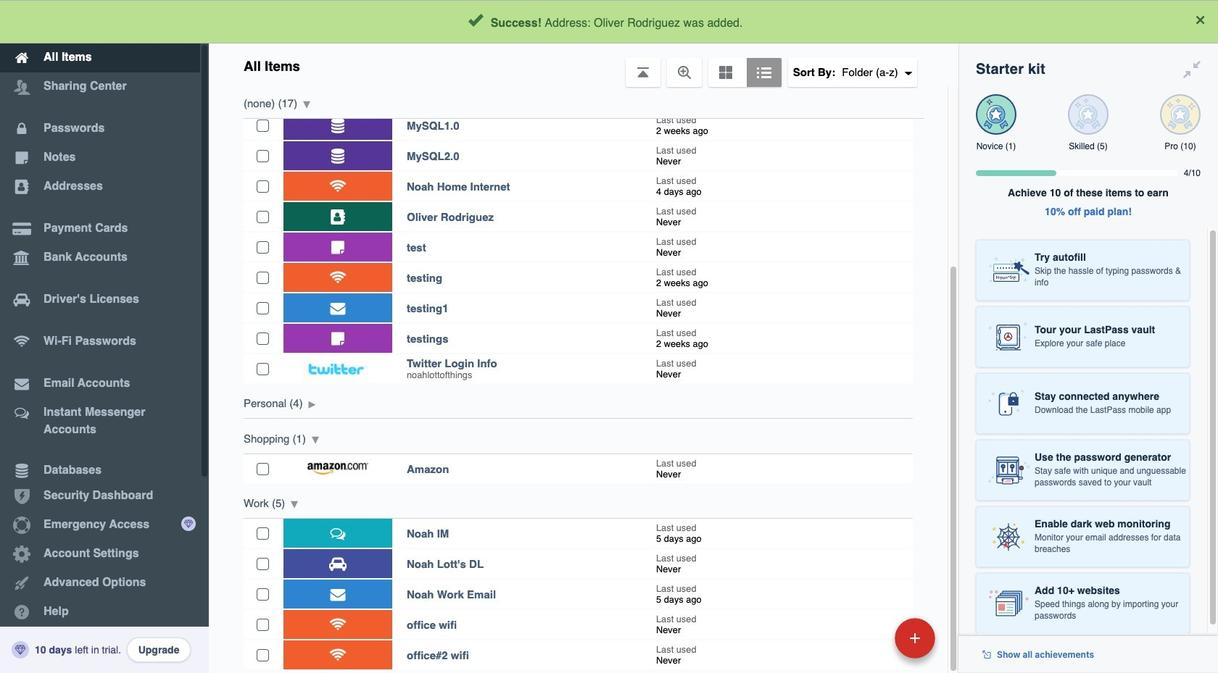 Task type: locate. For each thing, give the bounding box(es) containing it.
vault options navigation
[[209, 44, 959, 87]]

alert
[[0, 0, 1219, 44]]

search my vault text field
[[350, 6, 929, 38]]

Search search field
[[350, 6, 929, 38]]

main navigation navigation
[[0, 0, 209, 674]]

new item element
[[796, 618, 941, 659]]



Task type: vqa. For each thing, say whether or not it's contained in the screenshot.
text field
no



Task type: describe. For each thing, give the bounding box(es) containing it.
new item navigation
[[796, 614, 945, 674]]



